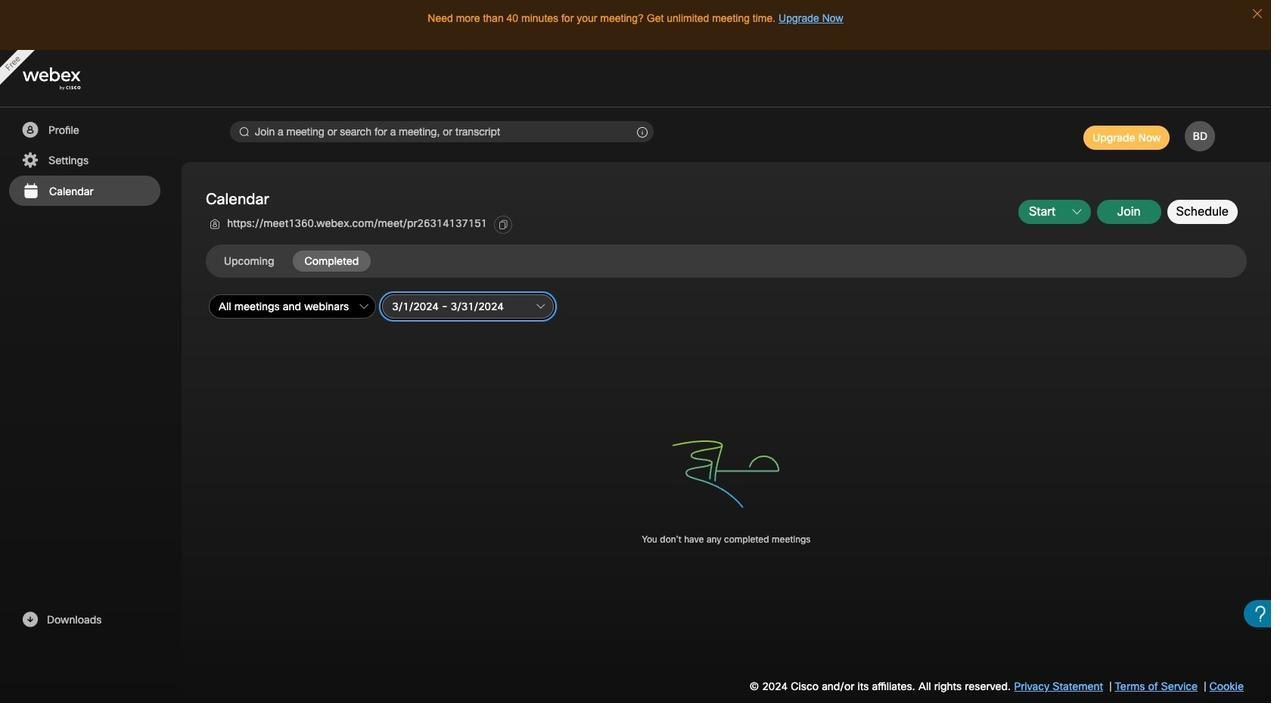 Task type: describe. For each thing, give the bounding box(es) containing it.
cisco webex image
[[23, 68, 114, 90]]

calendar element
[[0, 162, 1271, 703]]

mds meetings_filled image
[[21, 182, 40, 201]]

2 tab from the left
[[293, 250, 371, 271]]



Task type: vqa. For each thing, say whether or not it's contained in the screenshot.
Cisco Webex IMAGE
yes



Task type: locate. For each thing, give the bounding box(es) containing it.
tab panel inside calendar element
[[206, 291, 1250, 598]]

Join a meeting or search for a meeting, or transcript text field
[[230, 121, 654, 142]]

copy image
[[498, 220, 509, 230]]

tab panel
[[206, 291, 1250, 598]]

mds settings_filled image
[[20, 151, 39, 170]]

mds people circle_filled image
[[20, 121, 39, 139]]

1 tab from the left
[[212, 250, 286, 271]]

0 horizontal spatial tab
[[212, 250, 286, 271]]

1 horizontal spatial tab
[[293, 250, 371, 271]]

tab
[[212, 250, 286, 271], [293, 250, 371, 271]]

banner
[[0, 50, 1271, 107]]

mds content download_filled image
[[20, 611, 39, 629]]

tab list
[[212, 250, 377, 271]]

tab list inside calendar element
[[212, 250, 377, 271]]



